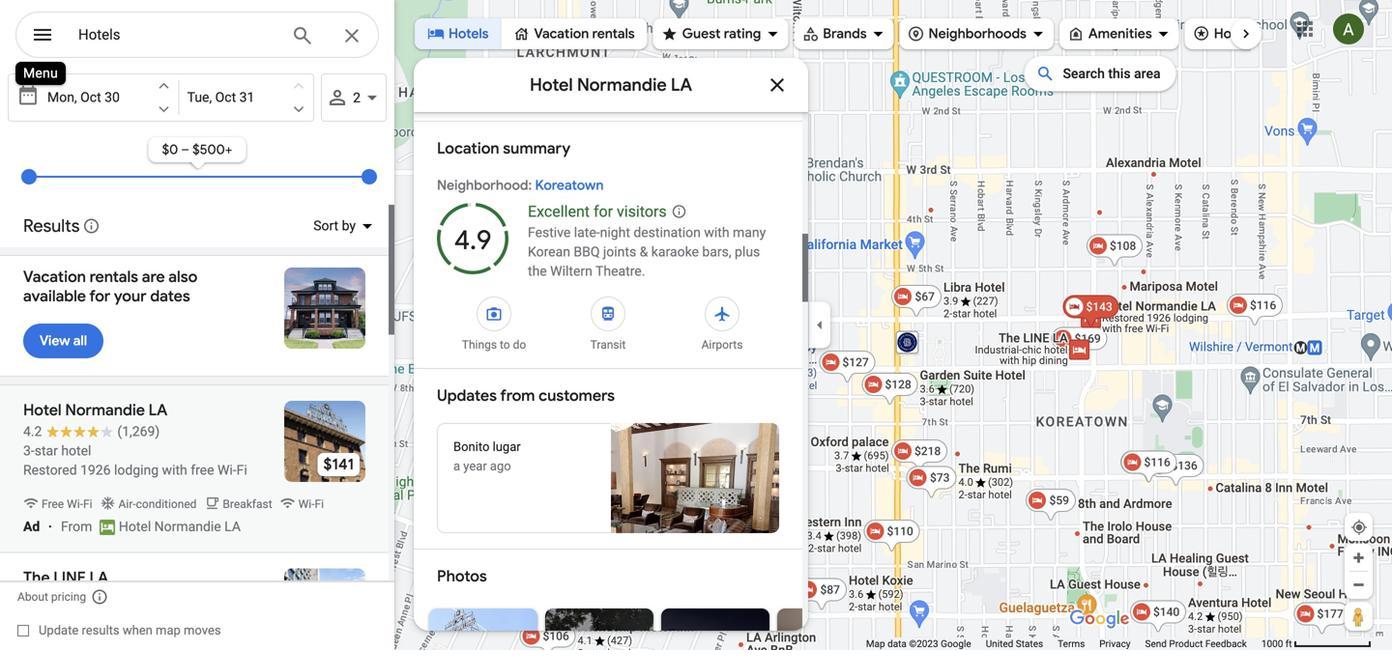 Task type: vqa. For each thing, say whether or not it's contained in the screenshot.
Set check out one day earlier icon
yes



Task type: locate. For each thing, give the bounding box(es) containing it.
privacy button
[[1100, 638, 1131, 651]]

brands
[[823, 25, 867, 43]]

0 vertical spatial hotel
[[1215, 25, 1248, 43]]

google
[[941, 639, 972, 650]]

0 horizontal spatial rentals
[[90, 267, 138, 287]]

pricing
[[51, 591, 86, 605]]

this
[[1109, 66, 1131, 82]]

Update results when map moves checkbox
[[17, 619, 221, 643]]


[[31, 21, 54, 49]]

a
[[454, 459, 460, 474]]

neighborhood: koreatown
[[437, 177, 604, 194]]

zoom in image
[[1352, 551, 1367, 566]]

hotel
[[1215, 25, 1248, 43], [530, 74, 573, 96]]

theatre.
[[596, 264, 646, 280]]

night
[[600, 225, 631, 241]]

$500+
[[193, 141, 233, 159]]

set check out one day later image
[[290, 101, 308, 118]]

Vacation rentals radio
[[501, 18, 648, 49]]

bbq
[[574, 244, 600, 260]]

0 horizontal spatial vacation
[[23, 267, 86, 287]]

0 horizontal spatial hotel
[[530, 74, 573, 96]]

guest
[[682, 25, 721, 43]]

1 vertical spatial rentals
[[90, 267, 138, 287]]

amenities button
[[1060, 13, 1180, 55]]

oct for tue,
[[215, 89, 236, 105]]

1 vertical spatial hotel
[[530, 74, 573, 96]]

31
[[240, 89, 255, 105]]

updates
[[437, 386, 497, 406]]

for inside vacation rentals are also available for your dates
[[89, 287, 110, 307]]

 button
[[15, 12, 70, 62]]

1 horizontal spatial for
[[594, 203, 613, 221]]

1 horizontal spatial vacation
[[534, 25, 589, 43]]

1 oct from the left
[[80, 89, 101, 105]]

bars,
[[703, 244, 732, 260]]

footer containing map data ©2023 google
[[866, 638, 1262, 651]]

rooms image
[[778, 609, 886, 651]]

nearby places tab list
[[437, 281, 780, 369]]

 search field
[[15, 12, 379, 62]]

edit
[[643, 77, 668, 95]]

wiltern
[[550, 264, 593, 280]]

rentals
[[592, 25, 635, 43], [90, 267, 138, 287]]

show your location image
[[1351, 519, 1369, 537]]

results
[[23, 215, 80, 237]]

karaoke
[[652, 244, 699, 260]]

vacation rentals are also available for your dates
[[23, 267, 198, 307]]

photos
[[437, 567, 487, 587]]

things to do button
[[437, 291, 551, 353]]

footer
[[866, 638, 1262, 651]]

None field
[[78, 23, 276, 46]]

hotel down toggle lodging type option group
[[530, 74, 573, 96]]

transit
[[591, 339, 626, 352]]

summary
[[503, 139, 571, 159]]

bonito
[[454, 440, 490, 455]]

korean
[[528, 244, 571, 260]]


[[428, 23, 445, 44]]

2
[[353, 90, 361, 106]]

neighborhoods button
[[900, 13, 1054, 55]]

1 horizontal spatial rentals
[[592, 25, 635, 43]]

to
[[500, 339, 510, 352]]

area
[[1135, 66, 1161, 82]]

your
[[114, 287, 147, 307]]

for left your on the top of page
[[89, 287, 110, 307]]

2 oct from the left
[[215, 89, 236, 105]]

results for hotels feed
[[0, 203, 395, 651]]

for up night
[[594, 203, 613, 221]]

sort by button
[[302, 205, 383, 248]]

1 horizontal spatial hotel
[[1215, 25, 1248, 43]]

1 vertical spatial for
[[89, 287, 110, 307]]

1 horizontal spatial oct
[[215, 89, 236, 105]]

privacy
[[1100, 639, 1131, 650]]

send product feedback
[[1146, 639, 1248, 650]]

all image
[[429, 609, 538, 651]]


[[513, 23, 530, 44]]

0 horizontal spatial for
[[89, 287, 110, 307]]

do
[[513, 339, 526, 352]]

ago
[[490, 459, 511, 474]]

all
[[73, 333, 87, 350]]

oct for mon,
[[80, 89, 101, 105]]

oct left '31'
[[215, 89, 236, 105]]

neighborhood:
[[437, 177, 532, 194]]

rentals up 'hotel normandie la'
[[592, 25, 635, 43]]

moves
[[184, 624, 221, 638]]

also
[[169, 267, 198, 287]]

things to do
[[462, 339, 526, 352]]

when
[[123, 624, 153, 638]]

0 horizontal spatial oct
[[80, 89, 101, 105]]

0 vertical spatial rentals
[[592, 25, 635, 43]]

0 vertical spatial for
[[594, 203, 613, 221]]

feedback
[[1206, 639, 1248, 650]]

30
[[105, 89, 120, 105]]

for
[[594, 203, 613, 221], [89, 287, 110, 307]]

vacation right the 
[[534, 25, 589, 43]]

Hotels field
[[15, 12, 379, 59]]

about pricing
[[17, 591, 86, 605]]

google maps element
[[0, 0, 1393, 651]]

0 vertical spatial vacation
[[534, 25, 589, 43]]

by
[[342, 218, 356, 234]]

hotel right 
[[1215, 25, 1248, 43]]

year
[[464, 459, 487, 474]]

amenities
[[1089, 25, 1153, 43]]

suggest
[[570, 77, 622, 95]]

 guest rating
[[661, 23, 761, 44]]

available filters for this search region
[[400, 13, 1393, 55]]

vacation inside  vacation rentals
[[534, 25, 589, 43]]

koreatown button
[[535, 176, 604, 195]]

oct left 30
[[80, 89, 101, 105]]

mon,
[[47, 89, 77, 105]]

united states button
[[986, 638, 1044, 651]]

airports image
[[714, 306, 731, 323]]

&
[[640, 244, 648, 260]]

rentals left are
[[90, 267, 138, 287]]

1 vertical spatial vacation
[[23, 267, 86, 287]]

2 button
[[321, 74, 387, 122]]

hotel inside hotel normandie la main content
[[530, 74, 573, 96]]

updates from customers
[[437, 386, 615, 406]]

brands button
[[794, 13, 894, 55]]

 hotel class
[[1193, 23, 1282, 44]]

–
[[181, 141, 189, 159]]

data
[[888, 639, 907, 650]]

set check in one day earlier image
[[155, 77, 173, 95]]

vacation down results
[[23, 267, 86, 287]]



Task type: describe. For each thing, give the bounding box(es) containing it.
location summary
[[437, 139, 571, 159]]

 vacation rentals
[[513, 23, 635, 44]]


[[1193, 23, 1211, 44]]

transit image
[[600, 306, 617, 323]]

next page image
[[1238, 25, 1255, 43]]

airports button
[[665, 291, 780, 353]]

search this area button
[[1025, 56, 1177, 91]]

send
[[1146, 639, 1167, 650]]

an
[[625, 77, 640, 95]]

search
[[1063, 66, 1105, 82]]

things
[[462, 339, 497, 352]]

$0 – $500+
[[162, 141, 233, 159]]

view all
[[40, 333, 87, 350]]

normandie
[[577, 74, 667, 96]]

neighborhoods
[[929, 25, 1027, 43]]

about pricing image
[[91, 589, 108, 606]]

united states
[[986, 639, 1044, 650]]

Hotels radio
[[415, 18, 501, 49]]

hotels
[[449, 25, 489, 43]]

things to do image
[[486, 306, 503, 323]]

results
[[82, 624, 120, 638]]

class
[[1251, 25, 1282, 43]]

many
[[733, 225, 766, 241]]

view all button
[[23, 318, 104, 365]]

from
[[500, 386, 535, 406]]

sort
[[314, 218, 339, 234]]

4.9
[[454, 223, 492, 258]]

dates
[[150, 287, 190, 307]]


[[545, 75, 562, 97]]

monday, october 30 to tuesday, october 31 group
[[8, 74, 314, 122]]

latest · 7 days ago image
[[545, 609, 654, 651]]

destination
[[634, 225, 701, 241]]

with
[[704, 225, 730, 241]]

visitors
[[617, 203, 667, 221]]

the
[[528, 264, 547, 280]]

price per night region
[[8, 122, 387, 205]]

about
[[17, 591, 48, 605]]

map data ©2023 google
[[866, 639, 972, 650]]

united
[[986, 639, 1014, 650]]

koreatown
[[535, 177, 604, 194]]

update
[[39, 624, 79, 638]]

toggle lodging type option group
[[415, 18, 648, 49]]

update results when map moves
[[39, 624, 221, 638]]

view
[[40, 333, 70, 350]]

rentals inside vacation rentals are also available for your dates
[[90, 267, 138, 287]]

available
[[23, 287, 86, 307]]

results main content
[[0, 70, 395, 651]]

ft
[[1286, 639, 1293, 650]]

terms button
[[1058, 638, 1085, 651]]

$0
[[162, 141, 178, 159]]

zoom out image
[[1352, 578, 1367, 593]]

transit button
[[551, 291, 665, 353]]

location
[[437, 139, 500, 159]]

rentals inside  vacation rentals
[[592, 25, 635, 43]]

©2023
[[909, 639, 939, 650]]

tue,
[[187, 89, 212, 105]]

footer inside google maps element
[[866, 638, 1262, 651]]

terms
[[1058, 639, 1085, 650]]

vacation inside vacation rentals are also available for your dates
[[23, 267, 86, 287]]

collapse side panel image
[[810, 315, 831, 336]]

airports
[[702, 339, 743, 352]]

1000
[[1262, 639, 1284, 650]]

festive
[[528, 225, 571, 241]]

late-
[[574, 225, 600, 241]]

none field inside hotels field
[[78, 23, 276, 46]]

excellent
[[528, 203, 590, 221]]

show street view coverage image
[[1345, 603, 1373, 632]]

search this area
[[1063, 66, 1161, 82]]

videos image
[[662, 609, 770, 651]]

plus
[[735, 244, 760, 260]]

set check in one day later image
[[155, 101, 173, 118]]

 hotels
[[428, 23, 489, 44]]

mon, oct 30
[[47, 89, 120, 105]]

map
[[866, 639, 886, 650]]

festive late-night destination with many korean bbq joints & karaoke bars, plus the wiltern theatre.
[[528, 225, 766, 280]]


[[661, 23, 679, 44]]

la
[[671, 74, 692, 96]]

hotel inside  hotel class
[[1215, 25, 1248, 43]]

tue, oct 31
[[187, 89, 255, 105]]

set check out one day earlier image
[[290, 77, 308, 95]]

hotel normandie la
[[530, 74, 692, 96]]

1000 ft button
[[1262, 639, 1372, 650]]

google account: angela cha  
(angela.cha@adept.ai) image
[[1334, 14, 1365, 45]]

 suggest an edit
[[545, 75, 668, 97]]

rating
[[724, 25, 761, 43]]

for inside hotel normandie la main content
[[594, 203, 613, 221]]

product
[[1170, 639, 1204, 650]]

hotel normandie la main content
[[414, 51, 1393, 651]]



